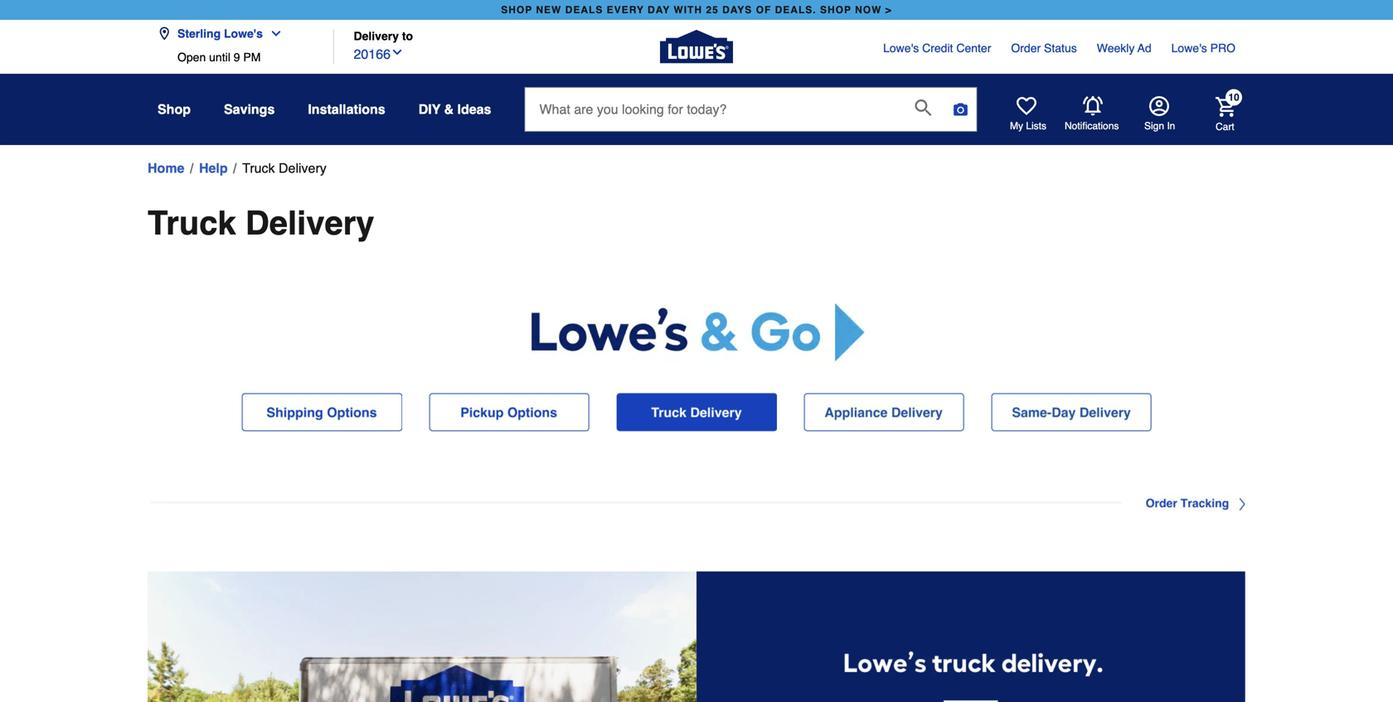 Task type: describe. For each thing, give the bounding box(es) containing it.
sign
[[1144, 120, 1164, 132]]

0 vertical spatial truck delivery
[[242, 160, 327, 176]]

2 vertical spatial delivery
[[245, 204, 374, 242]]

diy & ideas button
[[419, 95, 491, 124]]

ad
[[1138, 41, 1152, 55]]

truck delivery image
[[616, 393, 777, 432]]

help
[[199, 160, 228, 176]]

day
[[648, 4, 670, 16]]

my
[[1010, 120, 1023, 132]]

1 vertical spatial truck delivery
[[148, 204, 374, 242]]

truck inside truck delivery link
[[242, 160, 275, 176]]

chevron down image
[[263, 27, 283, 40]]

savings button
[[224, 95, 275, 124]]

pm
[[243, 51, 261, 64]]

installations button
[[308, 95, 385, 124]]

credit
[[922, 41, 953, 55]]

now
[[855, 4, 882, 16]]

sign in
[[1144, 120, 1175, 132]]

1 vertical spatial delivery
[[279, 160, 327, 176]]

center
[[956, 41, 991, 55]]

sterling lowe's
[[177, 27, 263, 40]]

appliance delivery image
[[804, 393, 964, 432]]

lowe's home improvement logo image
[[660, 10, 733, 83]]

home
[[148, 160, 184, 176]]

lowe's home improvement lists image
[[1017, 96, 1037, 116]]

truck delivery link
[[242, 158, 327, 178]]

lowe's for lowe's pro
[[1171, 41, 1207, 55]]

new
[[536, 4, 562, 16]]

of
[[756, 4, 771, 16]]

delivery to
[[354, 29, 413, 43]]

lowe's home improvement account image
[[1149, 96, 1169, 116]]

deals
[[565, 4, 603, 16]]

ideas
[[457, 102, 491, 117]]

20166
[[354, 46, 391, 62]]

cart
[[1216, 121, 1234, 132]]

lowe's pro
[[1171, 41, 1236, 55]]

order status link
[[1011, 40, 1077, 56]]

shop button
[[158, 95, 191, 124]]

pro
[[1210, 41, 1236, 55]]

location image
[[158, 27, 171, 40]]

help link
[[199, 158, 228, 178]]

sign in button
[[1144, 96, 1175, 133]]

lowe's credit center
[[883, 41, 991, 55]]

2 shop from the left
[[820, 4, 852, 16]]

order tracking. image
[[148, 483, 1246, 522]]

installations
[[308, 102, 385, 117]]

search image
[[915, 100, 932, 116]]

deals.
[[775, 4, 817, 16]]

sterling
[[177, 27, 221, 40]]

shop new deals every day with 25 days of deals. shop now >
[[501, 4, 892, 16]]

open
[[177, 51, 206, 64]]

shop new deals every day with 25 days of deals. shop now > link
[[498, 0, 895, 20]]

lowe's and go. image
[[148, 268, 1246, 393]]

home link
[[148, 158, 184, 178]]

my lists
[[1010, 120, 1047, 132]]

lowe's inside "button"
[[224, 27, 263, 40]]

to
[[402, 29, 413, 43]]



Task type: vqa. For each thing, say whether or not it's contained in the screenshot.
$251.00
no



Task type: locate. For each thing, give the bounding box(es) containing it.
1 horizontal spatial lowe's
[[883, 41, 919, 55]]

shop
[[158, 102, 191, 117]]

lowe's left credit
[[883, 41, 919, 55]]

chevron down image
[[391, 46, 404, 59]]

1 horizontal spatial truck
[[242, 160, 275, 176]]

diy & ideas
[[419, 102, 491, 117]]

None search field
[[524, 87, 977, 147]]

lowe's for lowe's credit center
[[883, 41, 919, 55]]

25
[[706, 4, 719, 16]]

lowe's left pro
[[1171, 41, 1207, 55]]

shop
[[501, 4, 532, 16], [820, 4, 852, 16]]

status
[[1044, 41, 1077, 55]]

Search Query text field
[[525, 88, 902, 131]]

lowe's pro link
[[1171, 40, 1236, 56]]

my lists link
[[1010, 96, 1047, 133]]

truck delivery down truck delivery link
[[148, 204, 374, 242]]

delivery up 20166 button on the left of page
[[354, 29, 399, 43]]

with
[[674, 4, 702, 16]]

order
[[1011, 41, 1041, 55]]

1 vertical spatial truck
[[148, 204, 236, 242]]

2 horizontal spatial lowe's
[[1171, 41, 1207, 55]]

truck right the help
[[242, 160, 275, 176]]

days
[[722, 4, 752, 16]]

open until 9 pm
[[177, 51, 261, 64]]

savings
[[224, 102, 275, 117]]

truck down help link
[[148, 204, 236, 242]]

10
[[1228, 92, 1239, 103]]

weekly ad
[[1097, 41, 1152, 55]]

shop left now on the top of the page
[[820, 4, 852, 16]]

20166 button
[[354, 43, 404, 64]]

in
[[1167, 120, 1175, 132]]

truck
[[242, 160, 275, 176], [148, 204, 236, 242]]

weekly
[[1097, 41, 1135, 55]]

order status
[[1011, 41, 1077, 55]]

shipping options image
[[241, 393, 402, 432]]

diy
[[419, 102, 441, 117]]

&
[[444, 102, 454, 117]]

lowe's home improvement cart image
[[1216, 97, 1236, 117]]

9
[[234, 51, 240, 64]]

0 vertical spatial delivery
[[354, 29, 399, 43]]

same-day delivery image
[[991, 393, 1152, 432]]

delivery down the installations button on the top left of page
[[279, 160, 327, 176]]

truck delivery available to any jobsite, home or business within 75 miles of a fulfillment location. image
[[148, 572, 1246, 702]]

0 horizontal spatial lowe's
[[224, 27, 263, 40]]

sterling lowe's button
[[158, 17, 289, 51]]

lowe's
[[224, 27, 263, 40], [883, 41, 919, 55], [1171, 41, 1207, 55]]

pickup options image
[[429, 393, 590, 432]]

lowe's up 9
[[224, 27, 263, 40]]

0 vertical spatial truck
[[242, 160, 275, 176]]

until
[[209, 51, 230, 64]]

1 horizontal spatial shop
[[820, 4, 852, 16]]

0 horizontal spatial shop
[[501, 4, 532, 16]]

truck delivery
[[242, 160, 327, 176], [148, 204, 374, 242]]

shop left new
[[501, 4, 532, 16]]

delivery
[[354, 29, 399, 43], [279, 160, 327, 176], [245, 204, 374, 242]]

weekly ad link
[[1097, 40, 1152, 56]]

every
[[607, 4, 644, 16]]

lowe's home improvement notification center image
[[1083, 96, 1103, 116]]

truck delivery down savings button
[[242, 160, 327, 176]]

lowe's credit center link
[[883, 40, 991, 56]]

0 horizontal spatial truck
[[148, 204, 236, 242]]

camera image
[[952, 101, 969, 118]]

lists
[[1026, 120, 1047, 132]]

delivery down truck delivery link
[[245, 204, 374, 242]]

1 shop from the left
[[501, 4, 532, 16]]

notifications
[[1065, 120, 1119, 132]]

>
[[885, 4, 892, 16]]



